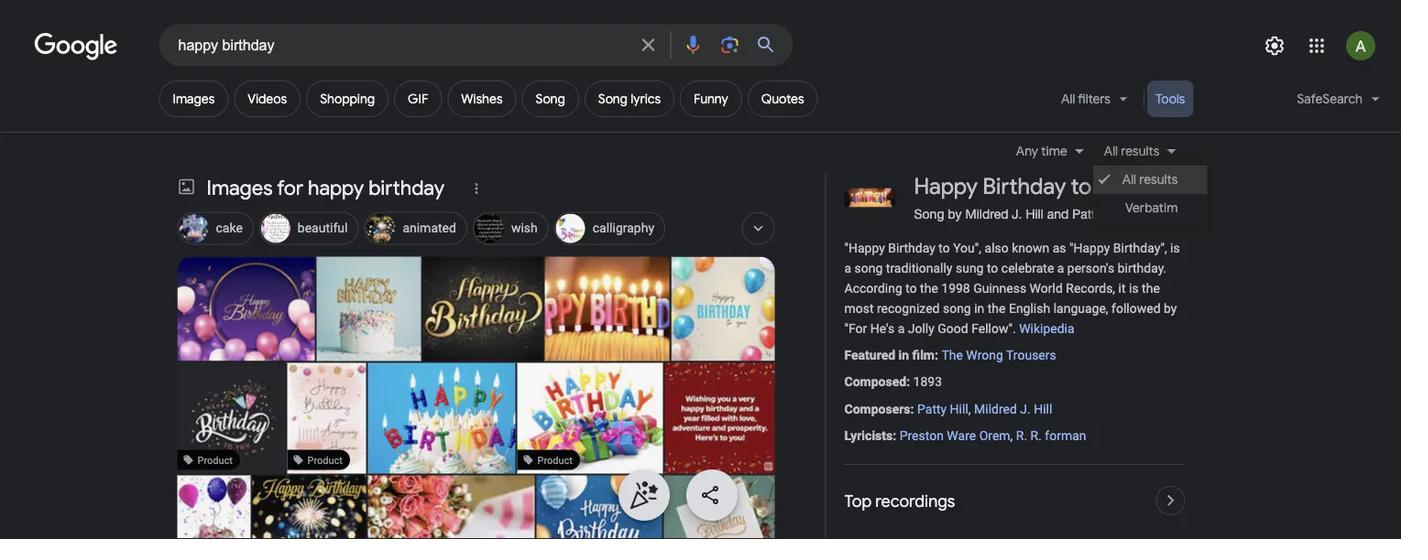 Task type: vqa. For each thing, say whether or not it's contained in the screenshot.
Food & Drink 2
no



Task type: describe. For each thing, give the bounding box(es) containing it.
you
[[1096, 173, 1132, 201]]

filters
[[1078, 91, 1111, 107]]

jolly
[[908, 322, 935, 337]]

product for 1st product button from right
[[538, 455, 573, 466]]

beautiful button
[[259, 209, 359, 250]]

cake button
[[177, 209, 254, 250]]

recognized
[[877, 301, 940, 317]]

wikipedia
[[1019, 322, 1075, 337]]

history of the happy birthday song | pump it up image
[[368, 363, 535, 474]]

quotes
[[761, 91, 804, 107]]

also
[[985, 241, 1009, 256]]

product for 2nd product button from the left
[[308, 455, 343, 466]]

animated button
[[364, 209, 467, 250]]

happy birthday you amazing human | birthday cards & quotes 🎂🎁🎉 | send  real postcards online image
[[287, 363, 366, 474]]

"happy birthday to you", also known as "happy birthday", is a song traditionally sung to celebrate a person's birthday. according to the 1998 guinness world records, it is the most recognized song in the english language, followed by "for he's a jolly good fellow".
[[845, 241, 1180, 337]]

top
[[845, 491, 872, 512]]

0 vertical spatial mildred
[[966, 207, 1009, 222]]

0 horizontal spatial is
[[1129, 281, 1139, 296]]

r. r.  forman link
[[1016, 428, 1087, 444]]

1 vertical spatial mildred
[[974, 402, 1017, 417]]

: for 1893
[[907, 375, 910, 390]]

all results inside all results radio item
[[1123, 172, 1178, 188]]

wishes
[[461, 91, 503, 107]]

all filters
[[1061, 91, 1111, 107]]

ware
[[947, 428, 976, 444]]

composed : 1893
[[845, 375, 942, 390]]

add shopping element
[[320, 91, 375, 107]]

birthday.
[[1118, 261, 1167, 276]]

gif
[[408, 91, 428, 107]]

lyricists
[[845, 428, 893, 444]]

images for happy birthday heading
[[207, 176, 445, 201]]

happy birthday images - free download on freepik image down cake
[[177, 257, 334, 362]]

lyrics
[[631, 91, 661, 107]]

top recordings link
[[845, 487, 1186, 516]]

calligraphy button
[[554, 209, 665, 250]]

wikipedia link
[[1019, 322, 1075, 337]]

0 vertical spatial by
[[948, 207, 962, 222]]

happy birthday to you - wikipedia image
[[468, 257, 750, 362]]

0 vertical spatial is
[[1171, 241, 1180, 256]]

add funny element
[[694, 91, 728, 107]]

videos
[[248, 91, 287, 107]]

1 r. from the left
[[1016, 428, 1028, 444]]

20+ free happy birthday gifs & celebration stickers - pixabay image
[[177, 476, 251, 540]]

hill up ware
[[950, 402, 969, 417]]

images for images for happy birthday
[[207, 176, 273, 201]]

all for menu at the top right containing all results
[[1123, 172, 1137, 188]]

all filters button
[[1050, 81, 1141, 125]]

: for patty
[[911, 402, 914, 417]]

happy birthday to you heading
[[914, 172, 1132, 202]]

google image
[[34, 33, 119, 60]]

what to write in a birthday card - unique happy birthday wishes image
[[317, 257, 421, 362]]

he's
[[870, 322, 895, 337]]

song for song lyrics
[[598, 91, 628, 107]]

traditionally
[[886, 261, 953, 276]]

2 horizontal spatial a
[[1057, 261, 1064, 276]]

tools button
[[1147, 81, 1194, 117]]

happy birthday to you link
[[914, 172, 1149, 202]]

song link
[[522, 81, 579, 117]]

happy birthday images - free download on freepik image down "happy birthday! gift card!" image
[[537, 476, 662, 540]]

add wishes element
[[461, 91, 503, 107]]

for
[[277, 176, 303, 201]]

add song element
[[536, 91, 565, 107]]

cake
[[216, 221, 243, 236]]

in inside '"happy birthday to you", also known as "happy birthday", is a song traditionally sung to celebrate a person's birthday. according to the 1998 guinness world records, it is the most recognized song in the english language, followed by "for he's a jolly good fellow".'
[[974, 301, 985, 317]]

shopping link
[[306, 81, 389, 117]]

search by image image
[[719, 34, 741, 56]]

birthday
[[369, 176, 445, 201]]

happy birthday to you
[[914, 173, 1132, 201]]

1 vertical spatial all
[[1104, 143, 1118, 159]]

1 horizontal spatial song
[[943, 301, 971, 317]]

0 vertical spatial song
[[855, 261, 883, 276]]

happy birthday images - free download on freepik image down wish "button"
[[406, 257, 562, 362]]

results inside dropdown button
[[1121, 143, 1160, 159]]

most
[[845, 301, 874, 317]]

celebrate
[[1002, 261, 1054, 276]]

all results button
[[1093, 141, 1186, 161]]

: left the at the right bottom
[[935, 348, 938, 363]]

0 vertical spatial j.
[[1012, 207, 1022, 222]]

person's
[[1068, 261, 1115, 276]]

recordings
[[876, 491, 955, 512]]

any time button
[[1016, 141, 1093, 161]]

film
[[913, 348, 935, 363]]

preston ware orem link
[[900, 428, 1011, 444]]

guinness
[[974, 281, 1027, 296]]

to inside happy birthday to you heading
[[1071, 173, 1092, 201]]

and
[[1047, 207, 1069, 222]]

1 vertical spatial in
[[899, 348, 909, 363]]

animated
[[403, 221, 456, 236]]

wish
[[511, 221, 538, 236]]

happy birthday! gift card! image
[[503, 363, 681, 474]]

records,
[[1066, 281, 1116, 296]]

funny
[[694, 91, 728, 107]]

menu containing all results
[[1093, 161, 1208, 227]]

the wrong trousers link
[[942, 348, 1057, 363]]

hill down you
[[1106, 207, 1124, 222]]

birthday for happy
[[983, 173, 1066, 201]]

top recordings
[[845, 491, 955, 512]]

composers : patty hill , mildred j. hill
[[845, 402, 1053, 417]]

verbatim
[[1125, 200, 1178, 217]]

2 horizontal spatial the
[[1142, 281, 1160, 296]]

world
[[1030, 281, 1063, 296]]

videos link
[[234, 81, 301, 117]]

language,
[[1054, 301, 1109, 317]]

1893
[[913, 375, 942, 390]]

safesearch button
[[1286, 81, 1391, 125]]

happy
[[914, 173, 978, 201]]

funny link
[[680, 81, 742, 117]]

followed
[[1112, 301, 1161, 317]]

forman
[[1045, 428, 1087, 444]]

calligraphy
[[593, 221, 654, 236]]

happy
[[308, 176, 364, 201]]

good
[[938, 322, 969, 337]]

: for preston
[[893, 428, 897, 444]]



Task type: locate. For each thing, give the bounding box(es) containing it.
orem
[[979, 428, 1011, 444]]

mildred up also
[[966, 207, 1009, 222]]

all results up verbatim link
[[1123, 172, 1178, 188]]

composers
[[845, 402, 911, 417]]

images left videos link
[[173, 91, 215, 107]]

"happy up the according
[[845, 241, 885, 256]]

the
[[942, 348, 963, 363]]

1 horizontal spatial by
[[1164, 301, 1177, 317]]

0 vertical spatial birthday
[[983, 173, 1066, 201]]

all up you
[[1104, 143, 1118, 159]]

images link
[[159, 81, 229, 117]]

j.
[[1012, 207, 1022, 222], [1020, 402, 1031, 417]]

0 horizontal spatial the
[[920, 281, 938, 296]]

add quotes element
[[761, 91, 804, 107]]

all down all results dropdown button
[[1123, 172, 1137, 188]]

in up fellow".
[[974, 301, 985, 317]]

patty hill link
[[917, 402, 969, 417]]

hill up r. r.  forman link
[[1034, 402, 1053, 417]]

1 horizontal spatial "happy
[[1070, 241, 1110, 256]]

r. right orem at the right of page
[[1016, 428, 1028, 444]]

patty down 1893
[[917, 402, 947, 417]]

"happy up person's at right
[[1070, 241, 1110, 256]]

preston
[[900, 428, 944, 444]]

, down mildred j. hill link
[[1011, 428, 1013, 444]]

a right he's
[[898, 322, 905, 337]]

is right the birthday",
[[1171, 241, 1180, 256]]

1 horizontal spatial patty
[[1073, 207, 1102, 222]]

0 vertical spatial ,
[[969, 402, 971, 417]]

menu
[[1093, 161, 1208, 227]]

2 r. from the left
[[1031, 428, 1042, 444]]

mildred up orem at the right of page
[[974, 402, 1017, 417]]

any
[[1016, 143, 1038, 159]]

the up fellow".
[[988, 301, 1006, 317]]

1 "happy from the left
[[845, 241, 885, 256]]

wrong
[[966, 348, 1003, 363]]

0 horizontal spatial r.
[[1016, 428, 1028, 444]]

birthday inside heading
[[983, 173, 1066, 201]]

in left the film
[[899, 348, 909, 363]]

3 product button from the left
[[503, 363, 681, 474]]

0 horizontal spatial all
[[1061, 91, 1075, 107]]

it
[[1119, 281, 1126, 296]]

quotes link
[[748, 81, 818, 117]]

by
[[948, 207, 962, 222], [1164, 301, 1177, 317]]

a up the according
[[845, 261, 852, 276]]

1 horizontal spatial in
[[974, 301, 985, 317]]

2 horizontal spatial all
[[1123, 172, 1137, 188]]

the down birthday.
[[1142, 281, 1160, 296]]

fellow".
[[972, 322, 1016, 337]]

2 "happy from the left
[[1070, 241, 1110, 256]]

0 vertical spatial patty
[[1073, 207, 1102, 222]]

0 horizontal spatial a
[[845, 261, 852, 276]]

song for song by mildred j. hill and patty hill
[[914, 207, 944, 222]]

all for 'all filters' dropdown button
[[1061, 91, 1075, 107]]

known
[[1012, 241, 1050, 256]]

r.
[[1016, 428, 1028, 444], [1031, 428, 1042, 444]]

composed
[[845, 375, 907, 390]]

to down also
[[987, 261, 998, 276]]

1 horizontal spatial ,
[[1011, 428, 1013, 444]]

trousers
[[1006, 348, 1057, 363]]

add song lyrics element
[[598, 91, 661, 107]]

featured
[[845, 348, 896, 363]]

gif link
[[394, 81, 442, 117]]

3 product from the left
[[538, 455, 573, 466]]

mildred
[[966, 207, 1009, 222], [974, 402, 1017, 417]]

:
[[935, 348, 938, 363], [907, 375, 910, 390], [911, 402, 914, 417], [893, 428, 897, 444]]

j. up r. r.  forman link
[[1020, 402, 1031, 417]]

free and customizable birthday templates image
[[671, 257, 776, 362]]

: up preston
[[911, 402, 914, 417]]

to left you",
[[939, 241, 950, 256]]

all results inside all results dropdown button
[[1104, 143, 1160, 159]]

images inside images link
[[173, 91, 215, 107]]

0 vertical spatial results
[[1121, 143, 1160, 159]]

all results radio item
[[1093, 166, 1208, 194]]

wishes link
[[448, 81, 517, 117]]

1 product button from the left
[[176, 363, 287, 474]]

song for add song element
[[536, 91, 565, 107]]

is right it on the right
[[1129, 281, 1139, 296]]

birthday for "happy
[[888, 241, 936, 256]]

the
[[920, 281, 938, 296], [1142, 281, 1160, 296], [988, 301, 1006, 317]]

1 vertical spatial song
[[943, 301, 971, 317]]

0 horizontal spatial birthday
[[888, 241, 936, 256]]

according
[[845, 281, 903, 296]]

1 vertical spatial all results
[[1123, 172, 1178, 188]]

1 vertical spatial j.
[[1020, 402, 1031, 417]]

"happy
[[845, 241, 885, 256], [1070, 241, 1110, 256]]

0 vertical spatial all
[[1061, 91, 1075, 107]]

birthday inside '"happy birthday to you", also known as "happy birthday", is a song traditionally sung to celebrate a person's birthday. according to the 1998 guinness world records, it is the most recognized song in the english language, followed by "for he's a jolly good fellow".'
[[888, 241, 936, 256]]

results up all results radio item
[[1121, 143, 1160, 159]]

0 horizontal spatial song
[[855, 261, 883, 276]]

song down happy
[[914, 207, 944, 222]]

0 vertical spatial in
[[974, 301, 985, 317]]

by down happy
[[948, 207, 962, 222]]

english
[[1009, 301, 1051, 317]]

song lyrics link
[[585, 81, 675, 117]]

Search search field
[[178, 35, 626, 58]]

1998
[[942, 281, 970, 296]]

1 vertical spatial results
[[1140, 172, 1178, 188]]

mildred j. hill link
[[974, 402, 1053, 417]]

images inside images for happy birthday link
[[207, 176, 273, 201]]

safesearch
[[1297, 91, 1363, 107]]

shopping
[[320, 91, 375, 107]]

patty
[[1073, 207, 1102, 222], [917, 402, 947, 417]]

to up recognized
[[906, 281, 917, 296]]

all results up all results radio item
[[1104, 143, 1160, 159]]

images for happy birthday
[[207, 176, 445, 201]]

2 horizontal spatial song
[[914, 207, 944, 222]]

patty right and
[[1073, 207, 1102, 222]]

all left "filters"
[[1061, 91, 1075, 107]]

1 horizontal spatial r.
[[1031, 428, 1042, 444]]

hill
[[1026, 207, 1044, 222], [1106, 207, 1124, 222], [950, 402, 969, 417], [1034, 402, 1053, 417]]

1 product from the left
[[198, 455, 233, 466]]

1 horizontal spatial the
[[988, 301, 1006, 317]]

product for first product button from the left
[[198, 455, 233, 466]]

images
[[173, 91, 215, 107], [207, 176, 273, 201]]

to left you
[[1071, 173, 1092, 201]]

as
[[1053, 241, 1066, 256]]

all inside radio item
[[1123, 172, 1137, 188]]

birthday up traditionally
[[888, 241, 936, 256]]

1 vertical spatial is
[[1129, 281, 1139, 296]]

product
[[198, 455, 233, 466], [308, 455, 343, 466], [538, 455, 573, 466]]

song lyrics
[[598, 91, 661, 107]]

verbatim link
[[1093, 194, 1208, 223]]

1 vertical spatial birthday
[[888, 241, 936, 256]]

0 horizontal spatial patty
[[917, 402, 947, 417]]

1 horizontal spatial is
[[1171, 241, 1180, 256]]

lyricists : preston ware orem , r. r.  forman
[[845, 428, 1087, 444]]

featured in film : the wrong trousers
[[845, 348, 1057, 363]]

song up the according
[[855, 261, 883, 276]]

add gif element
[[408, 91, 428, 107]]

search by voice image
[[682, 34, 704, 56]]

0 horizontal spatial song
[[536, 91, 565, 107]]

a down as on the top of the page
[[1057, 261, 1064, 276]]

images for happy birthday link
[[177, 176, 456, 204]]

wish button
[[473, 209, 549, 250]]

images for images
[[173, 91, 215, 107]]

you",
[[953, 241, 982, 256]]

"for
[[845, 322, 867, 337]]

results up verbatim
[[1140, 172, 1178, 188]]

1 horizontal spatial a
[[898, 322, 905, 337]]

r. left forman
[[1031, 428, 1042, 444]]

130 special happy birthday wishes & messages image
[[665, 363, 776, 474]]

1 vertical spatial patty
[[917, 402, 947, 417]]

happy birthday images - free download on freepik image
[[177, 257, 334, 362], [406, 257, 562, 362], [537, 476, 662, 540]]

1 horizontal spatial product
[[308, 455, 343, 466]]

1 vertical spatial images
[[207, 176, 273, 201]]

1 vertical spatial ,
[[1011, 428, 1013, 444]]

0 vertical spatial all results
[[1104, 143, 1160, 159]]

song right wishes link
[[536, 91, 565, 107]]

by right "followed"
[[1164, 301, 1177, 317]]

in
[[974, 301, 985, 317], [899, 348, 909, 363]]

0 vertical spatial images
[[173, 91, 215, 107]]

results inside radio item
[[1140, 172, 1178, 188]]

a
[[845, 261, 852, 276], [1057, 261, 1064, 276], [898, 322, 905, 337]]

beautiful
[[298, 221, 348, 236]]

100 best birthday instagram captions - cute birthday ... image
[[664, 438, 775, 540]]

1 horizontal spatial song
[[598, 91, 628, 107]]

hill left and
[[1026, 207, 1044, 222]]

images up cake
[[207, 176, 273, 201]]

song left lyrics
[[598, 91, 628, 107]]

0 horizontal spatial by
[[948, 207, 962, 222]]

happy birthday to you: december 2019 - christmas birthday gift (001) image
[[176, 363, 287, 474]]

belated happy birthday wishes | petal talk image
[[368, 476, 584, 540]]

j. down happy birthday to you heading
[[1012, 207, 1022, 222]]

: left preston
[[893, 428, 897, 444]]

product button
[[176, 363, 287, 474], [287, 363, 366, 474], [503, 363, 681, 474]]

0 horizontal spatial "happy
[[845, 241, 885, 256]]

: left 1893
[[907, 375, 910, 390]]

2 product button from the left
[[287, 363, 366, 474]]

0 horizontal spatial product
[[198, 455, 233, 466]]

song down 1998
[[943, 301, 971, 317]]

to
[[1071, 173, 1092, 201], [939, 241, 950, 256], [987, 261, 998, 276], [906, 281, 917, 296]]

tools
[[1156, 91, 1186, 107]]

1 vertical spatial by
[[1164, 301, 1177, 317]]

1 horizontal spatial all
[[1104, 143, 1118, 159]]

sung
[[956, 261, 984, 276]]

the down traditionally
[[920, 281, 938, 296]]

, up lyricists : preston ware orem , r. r.  forman
[[969, 402, 971, 417]]

0 horizontal spatial ,
[[969, 402, 971, 417]]

2 vertical spatial all
[[1123, 172, 1137, 188]]

0 horizontal spatial in
[[899, 348, 909, 363]]

1 horizontal spatial birthday
[[983, 173, 1066, 201]]

birthday up song by mildred j. hill and patty hill
[[983, 173, 1066, 201]]

2 product from the left
[[308, 455, 343, 466]]

by inside '"happy birthday to you", also known as "happy birthday", is a song traditionally sung to celebrate a person's birthday. according to the 1998 guinness world records, it is the most recognized song in the english language, followed by "for he's a jolly good fellow".'
[[1164, 301, 1177, 317]]

None search field
[[0, 23, 793, 66]]

birthday",
[[1113, 241, 1167, 256]]

2 horizontal spatial product
[[538, 455, 573, 466]]



